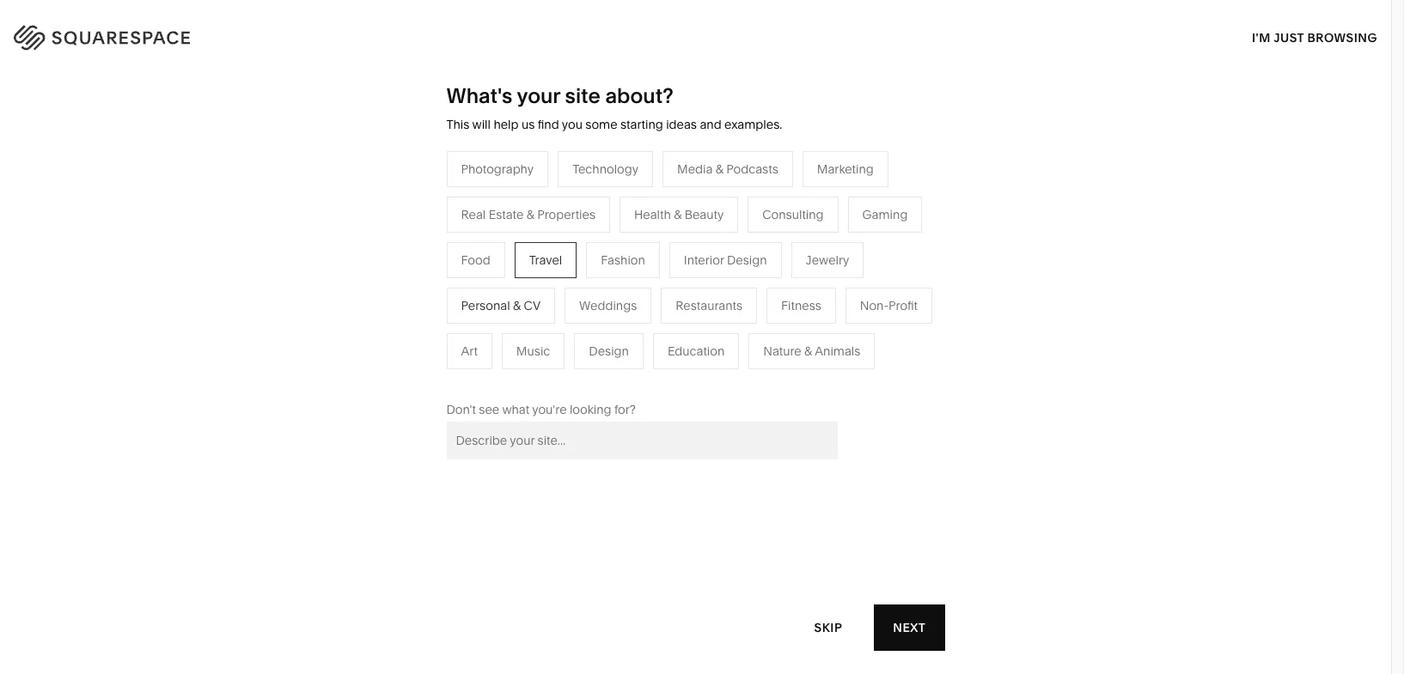 Task type: locate. For each thing, give the bounding box(es) containing it.
1 vertical spatial design
[[589, 344, 629, 359]]

estate
[[489, 207, 524, 222], [640, 368, 675, 383]]

professional
[[431, 265, 500, 280]]

you
[[562, 117, 583, 132]]

in
[[1358, 27, 1370, 42]]

travel inside travel radio
[[529, 253, 563, 268]]

1 vertical spatial nature
[[764, 344, 802, 359]]

0 vertical spatial podcasts
[[727, 161, 779, 177]]

design
[[727, 253, 767, 268], [589, 344, 629, 359]]

non- down cv
[[511, 316, 539, 332]]

food
[[461, 253, 491, 268], [431, 342, 460, 357]]

marketing
[[817, 161, 874, 177]]

log             in link
[[1329, 27, 1370, 42]]

1 horizontal spatial podcasts
[[727, 161, 779, 177]]

1 horizontal spatial fashion
[[601, 253, 646, 268]]

starting
[[621, 117, 663, 132]]

non- down nature & animals link on the right of page
[[860, 298, 889, 314]]

media & podcasts down restaurants link
[[612, 290, 714, 306]]

1 horizontal spatial non-
[[860, 298, 889, 314]]

Real Estate & Properties radio
[[447, 197, 610, 233]]

0 vertical spatial weddings
[[580, 298, 637, 314]]

1 vertical spatial media
[[612, 290, 648, 306]]

squarespace logo link
[[34, 21, 302, 48]]

real estate & properties up travel radio
[[461, 207, 596, 222]]

Food radio
[[447, 242, 505, 278]]

restaurants down travel link
[[612, 265, 679, 280]]

0 vertical spatial real estate & properties
[[461, 207, 596, 222]]

Jewelry radio
[[791, 242, 864, 278]]

weddings up events
[[580, 298, 637, 314]]

travel
[[612, 239, 646, 254], [529, 253, 563, 268]]

podcasts down examples.
[[727, 161, 779, 177]]

0 horizontal spatial estate
[[489, 207, 524, 222]]

0 vertical spatial animals
[[845, 265, 891, 280]]

personal & cv
[[461, 298, 541, 314]]

any
[[180, 93, 252, 146]]

fitness
[[794, 290, 834, 306], [782, 298, 822, 314]]

weddings link
[[612, 342, 687, 357]]

food link
[[431, 342, 478, 357]]

music
[[517, 344, 551, 359]]

media up events
[[612, 290, 648, 306]]

entertainment link
[[431, 368, 528, 383]]

nature
[[794, 265, 832, 280], [764, 344, 802, 359]]

travel up restaurants link
[[612, 239, 646, 254]]

next
[[893, 620, 926, 636]]

estate down the photography at top left
[[489, 207, 524, 222]]

fitness inside radio
[[782, 298, 822, 314]]

design right interior
[[727, 253, 767, 268]]

& down and
[[716, 161, 724, 177]]

and
[[700, 117, 722, 132]]

0 vertical spatial real
[[461, 207, 486, 222]]

0 vertical spatial nature
[[794, 265, 832, 280]]

1 horizontal spatial media
[[677, 161, 713, 177]]

Restaurants radio
[[661, 288, 757, 324]]

1 vertical spatial real
[[612, 368, 637, 383]]

non-
[[860, 298, 889, 314], [511, 316, 539, 332]]

1 horizontal spatial food
[[461, 253, 491, 268]]

Interior Design radio
[[670, 242, 782, 278]]

fashion link
[[431, 239, 493, 254]]

skip
[[815, 620, 843, 636]]

nature down home
[[794, 265, 832, 280]]

0 vertical spatial media
[[677, 161, 713, 177]]

1 vertical spatial animals
[[815, 344, 861, 359]]

professional services link
[[431, 265, 569, 280]]

profits
[[539, 316, 575, 332]]

estate down weddings link
[[640, 368, 675, 383]]

Health & Beauty radio
[[620, 197, 739, 233]]

1 vertical spatial restaurants
[[676, 298, 743, 314]]

1 vertical spatial podcasts
[[662, 290, 714, 306]]

1 horizontal spatial properties
[[689, 368, 747, 383]]

community & non-profits
[[431, 316, 575, 332]]

0 vertical spatial restaurants
[[612, 265, 679, 280]]

1 vertical spatial food
[[431, 342, 460, 357]]

this
[[447, 117, 470, 132]]

real up for?
[[612, 368, 637, 383]]

art
[[461, 344, 478, 359]]

1 horizontal spatial real
[[612, 368, 637, 383]]

fashion up weddings radio
[[601, 253, 646, 268]]

0 vertical spatial estate
[[489, 207, 524, 222]]

0 horizontal spatial properties
[[538, 207, 596, 222]]

don't see what you're looking for?
[[447, 402, 636, 418]]

restaurants down interior
[[676, 298, 743, 314]]

properties up travel radio
[[538, 207, 596, 222]]

estate inside radio
[[489, 207, 524, 222]]

nature & animals down 'home & decor' link
[[794, 265, 891, 280]]

travel up cv
[[529, 253, 563, 268]]

Marketing radio
[[803, 151, 889, 187]]

Fitness radio
[[767, 288, 836, 324]]

&
[[716, 161, 724, 177], [527, 207, 535, 222], [674, 207, 682, 222], [831, 239, 839, 254], [835, 265, 843, 280], [651, 290, 659, 306], [513, 298, 521, 314], [500, 316, 508, 332], [805, 344, 813, 359], [678, 368, 686, 383]]

0 horizontal spatial travel
[[529, 253, 563, 268]]

0 vertical spatial non-
[[860, 298, 889, 314]]

degraw image
[[502, 588, 889, 675]]

nature down fitness radio
[[764, 344, 802, 359]]

0 vertical spatial food
[[461, 253, 491, 268]]

weddings
[[580, 298, 637, 314], [612, 342, 670, 357]]

1 vertical spatial nature & animals
[[764, 344, 861, 359]]

design down events
[[589, 344, 629, 359]]

real estate & properties
[[461, 207, 596, 222], [612, 368, 747, 383]]

ideas
[[666, 117, 697, 132]]

animals down decor
[[845, 265, 891, 280]]

0 vertical spatial design
[[727, 253, 767, 268]]

home & decor link
[[794, 239, 894, 254]]

0 horizontal spatial media
[[612, 290, 648, 306]]

restaurants
[[612, 265, 679, 280], [676, 298, 743, 314]]

your
[[517, 83, 561, 108]]

Weddings radio
[[565, 288, 652, 324]]

properties
[[538, 207, 596, 222], [689, 368, 747, 383]]

don't
[[447, 402, 476, 418]]

photography
[[461, 161, 534, 177]]

0 vertical spatial media & podcasts
[[677, 161, 779, 177]]

us
[[522, 117, 535, 132]]

nature & animals
[[794, 265, 891, 280], [764, 344, 861, 359]]

1 horizontal spatial estate
[[640, 368, 675, 383]]

& left cv
[[513, 298, 521, 314]]

podcasts
[[727, 161, 779, 177], [662, 290, 714, 306]]

& down fitness radio
[[805, 344, 813, 359]]

fitness up nature & animals radio
[[782, 298, 822, 314]]

0 horizontal spatial non-
[[511, 316, 539, 332]]

template
[[262, 93, 448, 146]]

Travel radio
[[515, 242, 577, 278]]

Non-Profit radio
[[846, 288, 933, 324]]

0 horizontal spatial real estate & properties
[[461, 207, 596, 222]]

fashion up professional
[[431, 239, 475, 254]]

Music radio
[[502, 333, 565, 370]]

real estate & properties down education
[[612, 368, 747, 383]]

food inside radio
[[461, 253, 491, 268]]

podcasts down interior
[[662, 290, 714, 306]]

media & podcasts
[[677, 161, 779, 177], [612, 290, 714, 306]]

nature & animals link
[[794, 265, 908, 280]]

real up fashion link
[[461, 207, 486, 222]]

1 horizontal spatial design
[[727, 253, 767, 268]]

real
[[461, 207, 486, 222], [612, 368, 637, 383]]

animals
[[845, 265, 891, 280], [815, 344, 861, 359]]

media & podcasts down and
[[677, 161, 779, 177]]

professional services
[[431, 265, 551, 280]]

Media & Podcasts radio
[[663, 151, 793, 187]]

jewelry
[[806, 253, 850, 268]]

Design radio
[[575, 333, 644, 370]]

personal
[[461, 298, 510, 314]]

podcasts inside radio
[[727, 161, 779, 177]]

media up beauty
[[677, 161, 713, 177]]

home
[[794, 239, 829, 254]]

fashion
[[431, 239, 475, 254], [601, 253, 646, 268]]

media
[[677, 161, 713, 177], [612, 290, 648, 306]]

decor
[[842, 239, 877, 254]]

0 horizontal spatial podcasts
[[662, 290, 714, 306]]

0 vertical spatial properties
[[538, 207, 596, 222]]

1 vertical spatial media & podcasts
[[612, 290, 714, 306]]

weddings down events link
[[612, 342, 670, 357]]

1 vertical spatial real estate & properties
[[612, 368, 747, 383]]

animals down fitness link
[[815, 344, 861, 359]]

nature & animals down fitness radio
[[764, 344, 861, 359]]

you're
[[532, 402, 567, 418]]

health
[[635, 207, 671, 222]]

properties down education
[[689, 368, 747, 383]]

1 vertical spatial properties
[[689, 368, 747, 383]]

i'm just browsing link
[[1253, 14, 1378, 61]]

degraw element
[[502, 588, 889, 675]]

0 horizontal spatial real
[[461, 207, 486, 222]]

profit
[[889, 298, 918, 314]]



Task type: vqa. For each thing, say whether or not it's contained in the screenshot.
WEDDINGS radio
yes



Task type: describe. For each thing, give the bounding box(es) containing it.
business
[[464, 290, 515, 306]]

events link
[[612, 316, 667, 332]]

make
[[56, 93, 170, 146]]

gaming
[[863, 207, 908, 222]]

media inside media & podcasts radio
[[677, 161, 713, 177]]

ease.
[[277, 136, 386, 189]]

just
[[1274, 30, 1305, 45]]

home & decor
[[794, 239, 877, 254]]

what's
[[447, 83, 513, 108]]

non- inside option
[[860, 298, 889, 314]]

Don't see what you're looking for? field
[[447, 422, 838, 460]]

community & non-profits link
[[431, 316, 592, 332]]

what
[[502, 402, 530, 418]]

1 vertical spatial weddings
[[612, 342, 670, 357]]

weddings inside radio
[[580, 298, 637, 314]]

Personal & CV radio
[[447, 288, 555, 324]]

Nature & Animals radio
[[749, 333, 876, 370]]

1 horizontal spatial real estate & properties
[[612, 368, 747, 383]]

Art radio
[[447, 333, 493, 370]]

skip button
[[796, 605, 862, 652]]

nature & animals inside radio
[[764, 344, 861, 359]]

& right 'health'
[[674, 207, 682, 222]]

media & podcasts inside media & podcasts radio
[[677, 161, 779, 177]]

looking
[[570, 402, 612, 418]]

help
[[494, 117, 519, 132]]

media & podcasts link
[[612, 290, 731, 306]]

& down 'personal & cv'
[[500, 316, 508, 332]]

site
[[565, 83, 601, 108]]

real estate & properties link
[[612, 368, 764, 383]]

technology
[[573, 161, 639, 177]]

what's your site about? this will help us find you some starting ideas and examples.
[[447, 83, 783, 132]]

0 horizontal spatial food
[[431, 342, 460, 357]]

consulting
[[763, 207, 824, 222]]

& down home & decor
[[835, 265, 843, 280]]

restaurants inside restaurants radio
[[676, 298, 743, 314]]

examples.
[[725, 117, 783, 132]]

properties inside radio
[[538, 207, 596, 222]]

some
[[586, 117, 618, 132]]

interior design
[[684, 253, 767, 268]]

entertainment
[[431, 368, 511, 383]]

1 vertical spatial estate
[[640, 368, 675, 383]]

fitness down the jewelry option on the top right of page
[[794, 290, 834, 306]]

0 horizontal spatial fashion
[[431, 239, 475, 254]]

real estate & properties inside real estate & properties radio
[[461, 207, 596, 222]]

0 vertical spatial nature & animals
[[794, 265, 891, 280]]

1 vertical spatial non-
[[511, 316, 539, 332]]

yours
[[56, 136, 171, 189]]

Education radio
[[653, 333, 740, 370]]

community
[[431, 316, 497, 332]]

cv
[[524, 298, 541, 314]]

next button
[[875, 605, 945, 652]]

make any template yours with ease.
[[56, 93, 457, 189]]

squarespace logo image
[[34, 21, 225, 48]]

services
[[503, 265, 551, 280]]

real inside radio
[[461, 207, 486, 222]]

will
[[472, 117, 491, 132]]

i'm
[[1253, 30, 1271, 45]]

beauty
[[685, 207, 724, 222]]

local
[[431, 290, 462, 306]]

travel link
[[612, 239, 663, 254]]

non-profit
[[860, 298, 918, 314]]

& inside option
[[513, 298, 521, 314]]

Technology radio
[[558, 151, 653, 187]]

about?
[[606, 83, 674, 108]]

education
[[668, 344, 725, 359]]

& up travel radio
[[527, 207, 535, 222]]

health & beauty
[[635, 207, 724, 222]]

fashion inside radio
[[601, 253, 646, 268]]

nature inside radio
[[764, 344, 802, 359]]

i'm just browsing
[[1253, 30, 1378, 45]]

log
[[1329, 27, 1355, 42]]

with
[[180, 136, 267, 189]]

restaurants link
[[612, 265, 696, 280]]

see
[[479, 402, 500, 418]]

& right home
[[831, 239, 839, 254]]

Photography radio
[[447, 151, 549, 187]]

Gaming radio
[[848, 197, 923, 233]]

local business
[[431, 290, 515, 306]]

& down restaurants link
[[651, 290, 659, 306]]

Fashion radio
[[587, 242, 660, 278]]

find
[[538, 117, 559, 132]]

for?
[[615, 402, 636, 418]]

& down education
[[678, 368, 686, 383]]

Consulting radio
[[748, 197, 839, 233]]

interior
[[684, 253, 724, 268]]

animals inside radio
[[815, 344, 861, 359]]

browsing
[[1308, 30, 1378, 45]]

1 horizontal spatial travel
[[612, 239, 646, 254]]

events
[[612, 316, 650, 332]]

local business link
[[431, 290, 532, 306]]

log             in
[[1329, 27, 1370, 42]]

0 horizontal spatial design
[[589, 344, 629, 359]]

fitness link
[[794, 290, 851, 306]]



